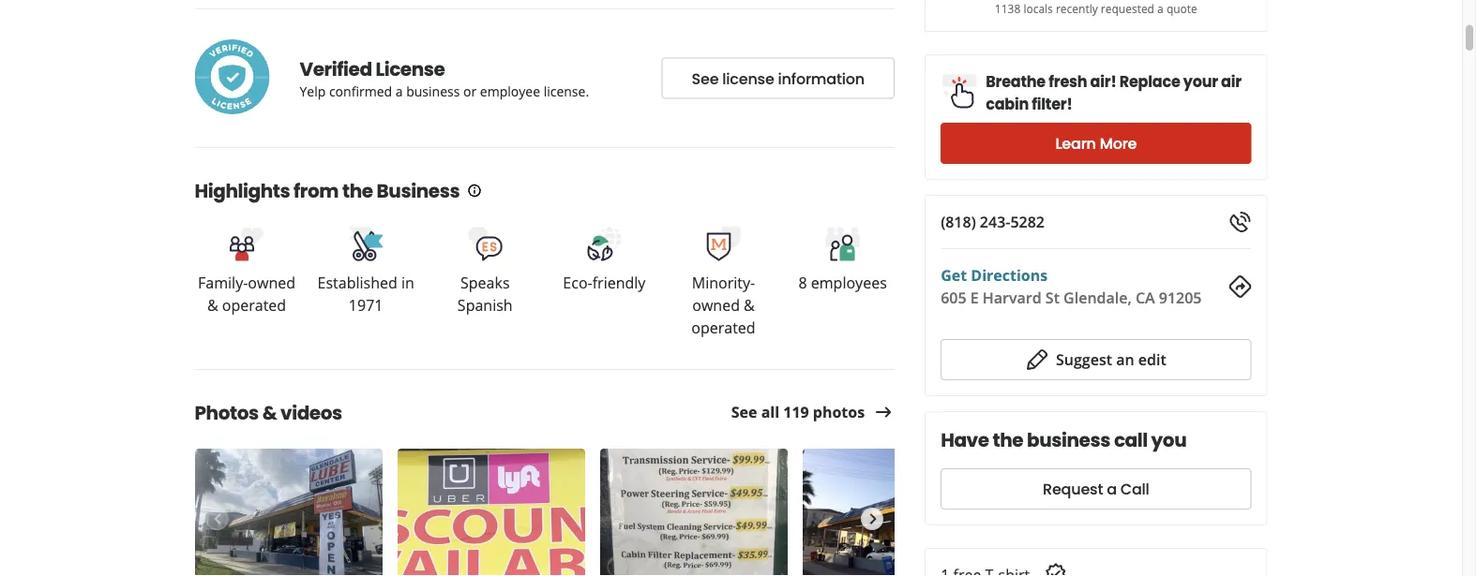 Task type: describe. For each thing, give the bounding box(es) containing it.
request
[[1043, 479, 1103, 500]]

request a call
[[1043, 479, 1150, 500]]

verified
[[300, 56, 372, 82]]

call
[[1121, 479, 1150, 500]]

requested
[[1101, 0, 1155, 16]]

eco-friendly
[[563, 273, 646, 293]]

st
[[1046, 288, 1060, 308]]

1 horizontal spatial &
[[262, 401, 277, 427]]

24 directions v2 image
[[1229, 276, 1252, 298]]

license
[[723, 68, 774, 89]]

photos
[[813, 403, 865, 423]]

employees
[[811, 273, 887, 293]]

learn
[[1056, 133, 1096, 154]]

24 pencil v2 image
[[1026, 349, 1049, 371]]

605
[[941, 288, 967, 308]]

speaks_spanish image
[[466, 226, 504, 263]]

your
[[1183, 71, 1218, 92]]

1138
[[995, 0, 1021, 16]]

8
[[799, 273, 807, 293]]

get
[[941, 265, 967, 286]]

see all 119 photos link
[[731, 402, 895, 424]]

business
[[377, 178, 460, 204]]

verified license yelp confirmed a business or employee license.
[[300, 56, 589, 100]]

all
[[761, 403, 780, 423]]

learn more link
[[941, 123, 1252, 164]]

1 vertical spatial business
[[1027, 428, 1111, 454]]

yelp
[[300, 83, 326, 100]]

24 check in v2 image
[[1045, 563, 1068, 577]]

family-
[[198, 273, 248, 293]]

see all 119 photos
[[731, 403, 865, 423]]

1 horizontal spatial the
[[993, 428, 1023, 454]]

employee
[[480, 83, 540, 100]]

minority- owned & operated
[[692, 273, 756, 338]]

next image
[[862, 508, 883, 531]]

established in 1971
[[318, 273, 414, 316]]

family_owned_operated image
[[228, 226, 265, 263]]

fresh
[[1049, 71, 1087, 92]]

highlights from the business
[[195, 178, 460, 204]]

business inside verified license yelp confirmed a business or employee license.
[[406, 83, 460, 100]]

owned for family-
[[248, 273, 296, 293]]

in
[[401, 273, 414, 293]]

(818)
[[941, 212, 976, 232]]

suggest an edit
[[1056, 350, 1167, 370]]

filter!
[[1032, 93, 1073, 114]]

1971
[[349, 295, 383, 316]]

speaks spanish
[[458, 273, 513, 316]]

photos
[[195, 401, 259, 427]]

directions
[[971, 265, 1048, 286]]

1138 locals recently requested a quote
[[995, 0, 1198, 16]]

quote
[[1167, 0, 1198, 16]]

recently
[[1056, 0, 1098, 16]]

photo of glendale lube center - glendale, ca, us. image
[[600, 449, 787, 577]]

8 employees
[[799, 273, 887, 293]]

highlights
[[195, 178, 290, 204]]

locals
[[1024, 0, 1053, 16]]

established
[[318, 273, 397, 293]]

a for license
[[396, 83, 403, 100]]

photo of glendale lube center - glendale, ca, us. we now offer a 12% discount for uber and lyft drivers! image
[[397, 449, 585, 577]]

see license information button
[[662, 58, 895, 99]]

get directions link
[[941, 265, 1048, 286]]

an
[[1116, 350, 1135, 370]]

previous image
[[206, 508, 227, 531]]

243-
[[980, 212, 1011, 232]]

photo of glendale lube center - glendale, ca, us. our doors are still open! image
[[195, 449, 382, 577]]

0 vertical spatial the
[[342, 178, 373, 204]]

learn more
[[1056, 133, 1137, 154]]

a for locals
[[1158, 0, 1164, 16]]



Task type: vqa. For each thing, say whether or not it's contained in the screenshot.
DO YOU RECOMMEND THIS BUSINESS? for Lounge
no



Task type: locate. For each thing, give the bounding box(es) containing it.
see inside button
[[692, 68, 719, 89]]

operated
[[222, 295, 286, 316], [692, 318, 756, 338]]

owned inside family-owned & operated
[[248, 273, 296, 293]]

more
[[1100, 133, 1137, 154]]

the right have
[[993, 428, 1023, 454]]

&
[[207, 295, 218, 316], [744, 295, 755, 316], [262, 401, 277, 427]]

0 vertical spatial business
[[406, 83, 460, 100]]

24 arrow right v2 image
[[872, 402, 895, 424]]

have the business call you
[[941, 428, 1187, 454]]

& down minority-
[[744, 295, 755, 316]]

2 vertical spatial a
[[1107, 479, 1117, 500]]

photos & videos
[[195, 401, 342, 427]]

have
[[941, 428, 989, 454]]

breathe
[[986, 71, 1046, 92]]

harvard
[[983, 288, 1042, 308]]

1 horizontal spatial a
[[1107, 479, 1117, 500]]

family-owned & operated
[[198, 273, 296, 316]]

a inside verified license yelp confirmed a business or employee license.
[[396, 83, 403, 100]]

replace
[[1120, 71, 1180, 92]]

1 horizontal spatial operated
[[692, 318, 756, 338]]

minority-
[[692, 273, 755, 293]]

established_in image
[[347, 226, 385, 263]]

1 vertical spatial owned
[[692, 295, 740, 316]]

91205
[[1159, 288, 1202, 308]]

1 vertical spatial the
[[993, 428, 1023, 454]]

0 vertical spatial operated
[[222, 295, 286, 316]]

a left call
[[1107, 479, 1117, 500]]

operated inside family-owned & operated
[[222, 295, 286, 316]]

request a call button
[[941, 469, 1252, 510]]

business up 'request'
[[1027, 428, 1111, 454]]

speaks
[[461, 273, 510, 293]]

0 vertical spatial a
[[1158, 0, 1164, 16]]

0 vertical spatial see
[[692, 68, 719, 89]]

see
[[692, 68, 719, 89], [731, 403, 757, 423]]

photos & videos element
[[165, 370, 990, 577]]

1 horizontal spatial owned
[[692, 295, 740, 316]]

0 horizontal spatial see
[[692, 68, 719, 89]]

1 horizontal spatial see
[[731, 403, 757, 423]]

the
[[342, 178, 373, 204], [993, 428, 1023, 454]]

1 vertical spatial see
[[731, 403, 757, 423]]

call
[[1114, 428, 1148, 454]]

a
[[1158, 0, 1164, 16], [396, 83, 403, 100], [1107, 479, 1117, 500]]

1 vertical spatial operated
[[692, 318, 756, 338]]

glendale,
[[1064, 288, 1132, 308]]

operated down minority-
[[692, 318, 756, 338]]

business down license
[[406, 83, 460, 100]]

5282
[[1011, 212, 1045, 232]]

get directions 605 e harvard st glendale, ca 91205
[[941, 265, 1202, 308]]

(818) 243-5282
[[941, 212, 1045, 232]]

see left license
[[692, 68, 719, 89]]

spanish
[[458, 295, 513, 316]]

2 horizontal spatial a
[[1158, 0, 1164, 16]]

see for see license information
[[692, 68, 719, 89]]

edit
[[1138, 350, 1167, 370]]

license
[[376, 56, 445, 82]]

& down family-
[[207, 295, 218, 316]]

you
[[1151, 428, 1187, 454]]

friendly
[[592, 273, 646, 293]]

see for see all 119 photos
[[731, 403, 757, 423]]

operated down family-
[[222, 295, 286, 316]]

119
[[783, 403, 809, 423]]

0 horizontal spatial operated
[[222, 295, 286, 316]]

info icon image
[[467, 183, 482, 198], [467, 183, 482, 198]]

suggest
[[1056, 350, 1112, 370]]

0 vertical spatial owned
[[248, 273, 296, 293]]

0 horizontal spatial owned
[[248, 273, 296, 293]]

confirmed
[[329, 83, 392, 100]]

suggest an edit button
[[941, 340, 1252, 381]]

see left all on the bottom right of the page
[[731, 403, 757, 423]]

see license information
[[692, 68, 865, 89]]

24 phone v2 image
[[1229, 211, 1252, 234]]

air
[[1221, 71, 1242, 92]]

owned for minority-
[[692, 295, 740, 316]]

0 horizontal spatial business
[[406, 83, 460, 100]]

breathe fresh air! replace your air cabin filter!
[[986, 71, 1242, 114]]

from
[[294, 178, 339, 204]]

0 horizontal spatial a
[[396, 83, 403, 100]]

owned
[[248, 273, 296, 293], [692, 295, 740, 316]]

2 horizontal spatial &
[[744, 295, 755, 316]]

1 vertical spatial a
[[396, 83, 403, 100]]

the right from
[[342, 178, 373, 204]]

& inside minority- owned & operated
[[744, 295, 755, 316]]

0 horizontal spatial &
[[207, 295, 218, 316]]

minority_owned_operated image
[[705, 226, 742, 263]]

videos
[[280, 401, 342, 427]]

x_employees image
[[824, 226, 862, 263]]

eco_friendly image
[[586, 226, 623, 263]]

business
[[406, 83, 460, 100], [1027, 428, 1111, 454]]

eco-
[[563, 273, 592, 293]]

0 horizontal spatial the
[[342, 178, 373, 204]]

a left quote
[[1158, 0, 1164, 16]]

air!
[[1090, 71, 1117, 92]]

cabin
[[986, 93, 1029, 114]]

& inside family-owned & operated
[[207, 295, 218, 316]]

license.
[[544, 83, 589, 100]]

e
[[971, 288, 979, 308]]

owned down family_owned_operated image
[[248, 273, 296, 293]]

owned inside minority- owned & operated
[[692, 295, 740, 316]]

see inside photos & videos element
[[731, 403, 757, 423]]

operated for family-
[[222, 295, 286, 316]]

or
[[463, 83, 477, 100]]

& for minority-
[[744, 295, 755, 316]]

ca
[[1136, 288, 1155, 308]]

a down license
[[396, 83, 403, 100]]

& for family-
[[207, 295, 218, 316]]

1 horizontal spatial business
[[1027, 428, 1111, 454]]

operated for minority-
[[692, 318, 756, 338]]

a inside request a call button
[[1107, 479, 1117, 500]]

owned down minority-
[[692, 295, 740, 316]]

information
[[778, 68, 865, 89]]

& left videos
[[262, 401, 277, 427]]



